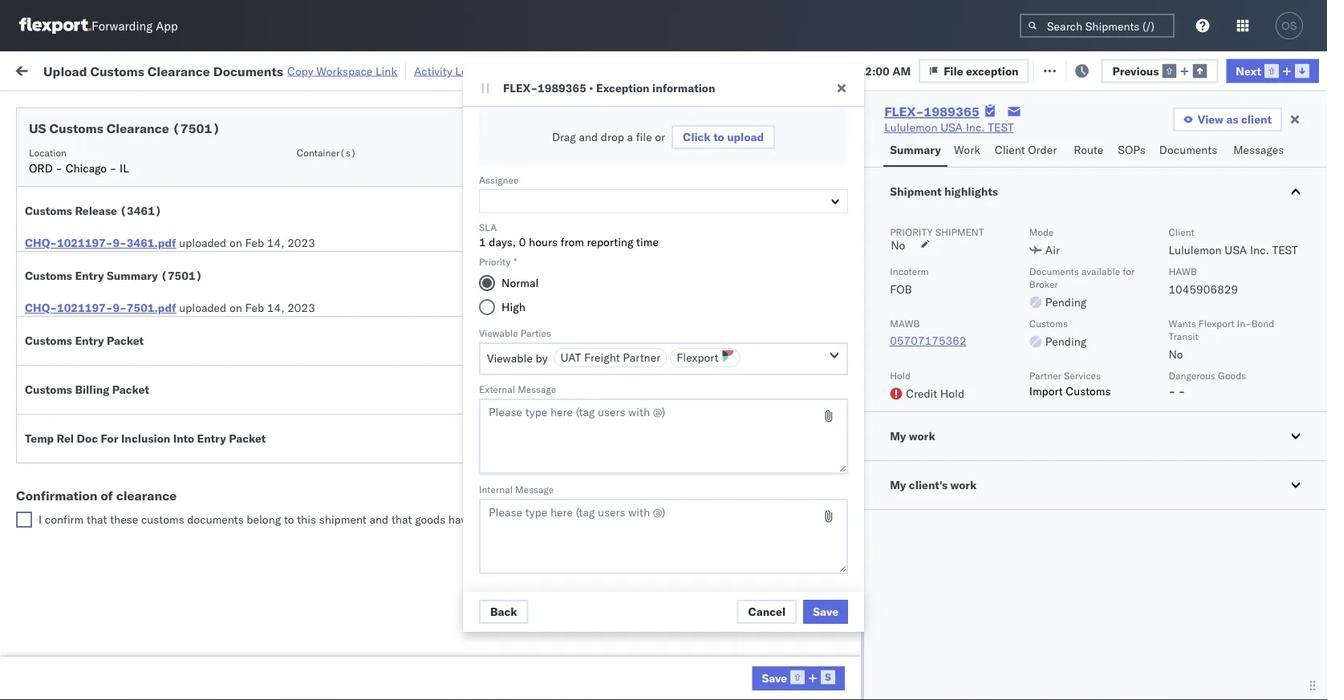 Task type: locate. For each thing, give the bounding box(es) containing it.
2 select file from the top
[[770, 334, 827, 348]]

flex-2006134 for 1:59 am cst, feb 17, 2023
[[886, 417, 969, 431]]

save button down 'cancel' button
[[752, 667, 845, 691]]

select file for packet
[[770, 334, 827, 348]]

flex-2006134 up 05707175362
[[886, 311, 969, 325]]

for left work,
[[153, 100, 166, 112]]

name
[[624, 131, 649, 143]]

customs inside partner services import customs
[[1066, 384, 1111, 398]]

None checkbox
[[16, 512, 32, 528]]

ocean fcl up *
[[491, 240, 547, 254]]

7 resize handle column header from the left
[[961, 124, 981, 701]]

los inside the confirm pickup from los angeles, ca
[[145, 408, 163, 422]]

customs down the ord
[[25, 204, 72, 218]]

1 vertical spatial 2130384
[[921, 240, 969, 254]]

summary up 7501.pdf
[[107, 269, 158, 283]]

i confirm that these customs documents belong to this shipment and that goods have been customs cleared
[[39, 513, 587, 527]]

1021197- for 3461.pdf
[[57, 236, 113, 250]]

container numbers button
[[981, 121, 1069, 150]]

import up ready
[[135, 62, 171, 76]]

llc
[[781, 488, 801, 502]]

4 ocean from the top
[[491, 276, 524, 290]]

schedule delivery appointment button for ocean fcl
[[37, 380, 197, 398]]

1021197-
[[57, 236, 113, 250], [57, 301, 113, 315]]

2 uploaded from the top
[[179, 301, 227, 315]]

9- up the customs entry summary (7501)
[[113, 236, 127, 250]]

angeles, for 1:59 am cst, feb 15, 2023's schedule pickup from los angeles, ca "link"
[[172, 337, 216, 352]]

documents available for broker
[[1029, 265, 1135, 290]]

work up by:
[[46, 58, 87, 80]]

0 vertical spatial entry
[[75, 269, 104, 283]]

1 2130387 from the top
[[921, 134, 969, 148]]

1 vertical spatial select file button
[[761, 329, 836, 353]]

1 vertical spatial schedule pickup from los angeles, ca link
[[37, 337, 228, 369]]

2 confirm pickup from rotterdam, netherlands from the top
[[37, 232, 202, 262]]

0 vertical spatial shipment
[[935, 226, 984, 238]]

2 2006134 from the top
[[921, 417, 969, 431]]

confirm delivery link for flex-2130387
[[37, 168, 122, 184]]

otter
[[595, 488, 622, 502], [700, 488, 726, 502]]

3 2130384 from the top
[[921, 276, 969, 290]]

0 horizontal spatial 1989365
[[538, 81, 587, 95]]

12:00
[[858, 64, 890, 78]]

work inside button
[[951, 478, 977, 492]]

am for schedule pickup from los angeles, ca button corresponding to 1:59 am cst, feb 14, 2023
[[286, 311, 304, 325]]

1 schedule from the top
[[37, 302, 84, 316]]

inc. up bond
[[1250, 243, 1269, 257]]

1 vertical spatial clearance
[[107, 120, 169, 136]]

work button
[[948, 136, 989, 167]]

6 ocean fcl from the top
[[491, 346, 547, 360]]

2 integration test account - western digital from the top
[[700, 558, 916, 572]]

1 vertical spatial 1989365
[[924, 104, 980, 120]]

1 select file from the top
[[770, 204, 827, 218]]

angeles, inside the confirm pickup from los angeles, ca
[[166, 408, 210, 422]]

temp rel doc for inclusion into entry packet
[[25, 432, 266, 446]]

1 horizontal spatial import
[[1029, 384, 1063, 398]]

schedule pickup from los angeles, ca button
[[37, 301, 228, 335], [37, 337, 228, 370], [37, 443, 228, 476]]

1 horizontal spatial work
[[909, 429, 935, 443]]

1 horizontal spatial priority
[[890, 226, 933, 238]]

2023
[[371, 134, 398, 148], [287, 236, 315, 250], [371, 240, 398, 254], [287, 301, 315, 315], [378, 311, 405, 325], [378, 346, 405, 360], [378, 417, 405, 431], [378, 452, 405, 466], [377, 523, 405, 537]]

file
[[636, 130, 652, 144]]

confirm for confirm delivery button associated with flex-2130384
[[37, 275, 78, 289]]

packet
[[107, 334, 144, 348], [112, 383, 149, 397], [229, 432, 266, 446]]

17, down 15,
[[357, 417, 375, 431]]

1 vertical spatial 1021197-
[[57, 301, 113, 315]]

0 horizontal spatial numbers
[[989, 138, 1028, 150]]

0 vertical spatial uploaded
[[179, 236, 227, 250]]

western
[[837, 523, 880, 537], [837, 558, 880, 572]]

cancel button
[[737, 600, 797, 624]]

schedule delivery appointment button for ocean lcl
[[37, 486, 197, 504]]

2 1988285 from the top
[[921, 488, 969, 502]]

back
[[490, 605, 517, 619]]

chq- for chq-1021197-9-7501.pdf
[[25, 301, 57, 315]]

numbers inside container numbers
[[989, 138, 1028, 150]]

hawb
[[1169, 265, 1197, 277]]

6 schedule from the top
[[37, 514, 84, 528]]

clearance for upload customs clearance documents
[[124, 196, 176, 210]]

pickup inside schedule pickup from los angeles international airport
[[87, 514, 122, 528]]

am for the confirm pickup from los angeles, ca "button"
[[286, 417, 304, 431]]

1 horizontal spatial :
[[369, 100, 372, 112]]

0 vertical spatial pending
[[1045, 295, 1087, 309]]

flex-2130387 up shipment
[[886, 170, 969, 184]]

schedule delivery appointment button up the confirm pickup from los angeles, ca
[[37, 380, 197, 398]]

1 flex-1911408 from the top
[[886, 346, 969, 360]]

priority left *
[[479, 256, 511, 268]]

viewable down high on the left top
[[479, 327, 518, 339]]

0 vertical spatial packet
[[107, 334, 144, 348]]

0 vertical spatial maeu9408431
[[1093, 134, 1174, 148]]

in
[[239, 100, 248, 112]]

schedule pickup from los angeles, ca for 1:59 am cst, feb 15, 2023
[[37, 337, 216, 368]]

otter products - test account
[[595, 488, 750, 502]]

2 horizontal spatial work
[[951, 478, 977, 492]]

2023 for 1:59 am cst, feb 15, 2023's schedule pickup from los angeles, ca button
[[378, 346, 405, 360]]

integration test account - western digital down llc
[[700, 523, 916, 537]]

schedule up international
[[37, 514, 84, 528]]

confirm delivery for flex-2130387
[[37, 169, 122, 183]]

and left goods in the left bottom of the page
[[369, 513, 389, 527]]

14, for chq-1021197-9-7501.pdf uploaded on feb 14, 2023
[[267, 301, 285, 315]]

los inside schedule pickup from los angeles international airport
[[151, 514, 169, 528]]

0 horizontal spatial no
[[376, 100, 389, 112]]

entry right the into
[[197, 432, 226, 446]]

2 select from the top
[[770, 334, 804, 348]]

viewable parties
[[479, 327, 551, 339]]

delivery up release
[[81, 169, 122, 183]]

1:59 am cst, feb 17, 2023 for confirm pickup from los angeles, ca
[[258, 417, 405, 431]]

usa inside client lululemon usa inc. test incoterm fob
[[1225, 243, 1247, 257]]

2 vertical spatial no
[[1169, 347, 1183, 362]]

assignee
[[479, 174, 519, 186]]

from up 'temp rel doc for inclusion into entry packet'
[[118, 408, 142, 422]]

2130387 for confirm pickup from rotterdam, netherlands
[[921, 134, 969, 148]]

confirm pickup from rotterdam, netherlands button up the customs entry summary (7501)
[[37, 231, 228, 264]]

1 western from the top
[[837, 523, 880, 537]]

4 confirm from the top
[[37, 275, 78, 289]]

schedule pickup from los angeles, ca link down the confirm pickup from los angeles, ca "button"
[[37, 443, 228, 475]]

2 resize handle column header from the left
[[408, 124, 427, 701]]

from right the hours
[[561, 235, 584, 249]]

upload for upload customs clearance documents
[[37, 196, 73, 210]]

inc.
[[966, 120, 985, 134], [1250, 243, 1269, 257]]

1 customs from the left
[[141, 513, 184, 527]]

ocean fcl down external message
[[491, 417, 547, 431]]

import work button
[[129, 51, 209, 87]]

0 vertical spatial import
[[135, 62, 171, 76]]

am right 12:00 on the top of page
[[893, 64, 911, 78]]

schedule pickup from los angeles, ca link down 7501.pdf
[[37, 337, 228, 369]]

2 vertical spatial work
[[951, 478, 977, 492]]

ocean fcl down viewable by
[[491, 382, 547, 396]]

cst, for 1:59 am cst, feb 15, 2023's schedule pickup from los angeles, ca "link"
[[307, 346, 332, 360]]

exception up "container"
[[966, 64, 1019, 78]]

1 vertical spatial select file
[[770, 334, 827, 348]]

flexport inside 'button'
[[677, 351, 719, 365]]

2 otter from the left
[[700, 488, 726, 502]]

2006134 for 1:59 am cst, feb 17, 2023
[[921, 417, 969, 431]]

my inside button
[[890, 429, 906, 443]]

1 vertical spatial select
[[770, 334, 804, 348]]

2 demu1232567 from the top
[[989, 381, 1070, 395]]

am for 2nd the confirm pickup from rotterdam, netherlands button from the top
[[286, 240, 304, 254]]

9- for 3461.pdf
[[113, 236, 127, 250]]

flex-2130387 for confirm delivery
[[886, 170, 969, 184]]

my inside button
[[890, 478, 906, 492]]

upload up by:
[[43, 63, 87, 79]]

Please type here (tag users with @) text field
[[479, 399, 848, 474]]

customs down clearance on the left bottom of page
[[141, 513, 184, 527]]

1 horizontal spatial partner
[[1029, 370, 1062, 382]]

0 vertical spatial appointment
[[131, 381, 197, 395]]

1 ocean fcl from the top
[[491, 170, 547, 184]]

schedule delivery appointment for ocean lcl
[[37, 487, 197, 501]]

cst, right pm
[[306, 523, 331, 537]]

2006134 down "credit hold"
[[921, 417, 969, 431]]

uploaded for chq-1021197-9-3461.pdf
[[179, 236, 227, 250]]

confirm pickup from rotterdam, netherlands link up the customs entry summary (7501)
[[37, 231, 228, 263]]

0 vertical spatial zimu3048342
[[1093, 240, 1169, 254]]

client up "number(s)"
[[595, 131, 621, 143]]

clearance inside 'upload customs clearance documents'
[[124, 196, 176, 210]]

mofu0618318 for 1:59 am cst, feb 14, 2023
[[989, 311, 1070, 325]]

flexport left "in-"
[[1199, 317, 1235, 329]]

message right internal
[[515, 484, 554, 496]]

customs
[[141, 513, 184, 527], [503, 513, 546, 527]]

1 2130384 from the top
[[921, 205, 969, 219]]

netherlands up the chicago
[[37, 142, 100, 156]]

2 schedule pickup from los angeles, ca link from the top
[[37, 337, 228, 369]]

1 vertical spatial on
[[229, 236, 242, 250]]

confirm down 'location'
[[37, 169, 78, 183]]

ocean lcl for otter
[[491, 488, 547, 502]]

confirm pickup from rotterdam, netherlands button
[[37, 125, 228, 158], [37, 231, 228, 264]]

1 ag from the left
[[753, 593, 768, 608]]

sla
[[479, 221, 497, 233]]

schedule delivery appointment for ocean fcl
[[37, 381, 197, 395]]

sops button
[[1112, 136, 1153, 167]]

customs up chq-1021197-9-7501.pdf 'link'
[[25, 269, 72, 283]]

rotterdam, for second the confirm pickup from rotterdam, netherlands button from the bottom of the page
[[145, 126, 202, 140]]

los up 'inclusion'
[[145, 408, 163, 422]]

air
[[1045, 243, 1060, 257], [491, 523, 506, 537], [491, 558, 506, 572], [491, 593, 506, 608]]

confirm pickup from rotterdam, netherlands link for 2nd the confirm pickup from rotterdam, netherlands button from the top
[[37, 231, 228, 263]]

ca inside the confirm pickup from los angeles, ca
[[37, 424, 52, 438]]

1 horizontal spatial client
[[995, 143, 1025, 157]]

0 horizontal spatial exception
[[966, 64, 1019, 78]]

8 ocean from the top
[[491, 417, 524, 431]]

ocean fcl up viewable parties
[[491, 311, 547, 325]]

3,
[[357, 134, 368, 148]]

schedule up rel
[[37, 381, 84, 395]]

0 vertical spatial my work
[[16, 58, 87, 80]]

1 ca from the top
[[37, 318, 52, 332]]

select
[[770, 204, 804, 218], [770, 334, 804, 348]]

schedule pickup from los angeles, ca button for 1:59 am cst, feb 14, 2023
[[37, 301, 228, 335]]

9-
[[113, 236, 127, 250], [113, 301, 127, 315]]

0 vertical spatial 1911408
[[921, 346, 969, 360]]

1 vertical spatial schedule pickup from los angeles, ca button
[[37, 337, 228, 370]]

2 vertical spatial schedule pickup from los angeles, ca
[[37, 443, 216, 473]]

work inside button
[[954, 143, 981, 157]]

(7501) down status : ready for work, blocked, in progress
[[172, 120, 220, 136]]

4 schedule from the top
[[37, 443, 84, 457]]

documents up broker in the top of the page
[[1029, 265, 1079, 277]]

customs inside 'upload customs clearance documents'
[[76, 196, 121, 210]]

0 vertical spatial no
[[376, 100, 389, 112]]

rel
[[57, 432, 74, 446]]

pending for documents available for broker
[[1045, 295, 1087, 309]]

2 vertical spatial schedule pickup from los angeles, ca button
[[37, 443, 228, 476]]

Please type here (tag users with @) text field
[[479, 499, 848, 575]]

angeles, right 'inclusion'
[[172, 443, 216, 457]]

1045906829
[[1169, 282, 1238, 297]]

1 confirm pickup from rotterdam, netherlands from the top
[[37, 126, 202, 156]]

chq-1021197-9-3461.pdf uploaded on feb 14, 2023
[[25, 236, 315, 250]]

cst, down 1:59 am cst, feb 14, 2023 at the left top of page
[[307, 346, 332, 360]]

1:59 am cst, feb 17, 2023 down 1:59 am cst, feb 15, 2023
[[258, 417, 405, 431]]

documents down view
[[1160, 143, 1218, 157]]

flexport
[[1199, 317, 1235, 329], [677, 351, 719, 365]]

my up filtered
[[16, 58, 42, 80]]

schedule delivery appointment up these
[[37, 487, 197, 501]]

rotterdam, down (3461)
[[145, 232, 202, 246]]

3 karl from the top
[[837, 205, 858, 219]]

0 vertical spatial flex-1988285
[[886, 452, 969, 466]]

no inside 'wants flexport in-bond transit no'
[[1169, 347, 1183, 362]]

clearance for upload customs clearance documents copy workspace link
[[148, 63, 210, 79]]

1 karl from the top
[[837, 134, 858, 148]]

1 vertical spatial western
[[837, 558, 880, 572]]

priority for priority shipment
[[890, 226, 933, 238]]

2 vertical spatial message
[[515, 484, 554, 496]]

2 confirm delivery from the top
[[37, 275, 122, 289]]

inc. inside client lululemon usa inc. test incoterm fob
[[1250, 243, 1269, 257]]

high
[[502, 300, 526, 314]]

17, for ocean fcl
[[357, 417, 375, 431]]

1 vertical spatial schedule delivery appointment link
[[37, 486, 197, 502]]

2 customs from the left
[[503, 513, 546, 527]]

shipment
[[935, 226, 984, 238], [319, 513, 367, 527]]

0 vertical spatial netherlands
[[37, 142, 100, 156]]

7 ocean fcl from the top
[[491, 382, 547, 396]]

1 vertical spatial import
[[1029, 384, 1063, 398]]

1 vertical spatial confirm pickup from rotterdam, netherlands link
[[37, 231, 228, 263]]

netherlands for second the confirm pickup from rotterdam, netherlands button from the bottom of the page
[[37, 142, 100, 156]]

delivery for gvcu5265864
[[81, 169, 122, 183]]

0 horizontal spatial :
[[115, 100, 118, 112]]

route button
[[1067, 136, 1112, 167]]

cst, for schedule pickup from los angeles international airport link
[[306, 523, 331, 537]]

schedule delivery appointment up the confirm pickup from los angeles, ca
[[37, 381, 197, 395]]

1 digital from the top
[[882, 523, 916, 537]]

packet for customs entry packet
[[107, 334, 144, 348]]

flex-2130384 up priority shipment
[[886, 205, 969, 219]]

1 horizontal spatial work
[[954, 143, 981, 157]]

1 vertical spatial lcl
[[527, 629, 547, 643]]

759
[[295, 62, 315, 76]]

0 horizontal spatial summary
[[107, 269, 158, 283]]

2 confirm delivery link from the top
[[37, 274, 122, 290]]

lcl down back "button"
[[527, 629, 547, 643]]

ca
[[37, 318, 52, 332], [37, 354, 52, 368], [37, 424, 52, 438], [37, 459, 52, 473]]

1989365 left •
[[538, 81, 587, 95]]

container
[[989, 125, 1032, 137]]

client inside button
[[995, 143, 1025, 157]]

1 zimu3048342 from the top
[[1093, 240, 1169, 254]]

5 ocean from the top
[[491, 311, 524, 325]]

2023 for schedule pickup from los angeles, ca button corresponding to 1:59 am cst, feb 14, 2023
[[378, 311, 405, 325]]

flex-2130384 down priority shipment
[[886, 240, 969, 254]]

ocean lcl
[[491, 488, 547, 502], [491, 629, 547, 643]]

ocean
[[491, 170, 524, 184], [491, 205, 524, 219], [491, 240, 524, 254], [491, 276, 524, 290], [491, 311, 524, 325], [491, 346, 524, 360], [491, 382, 524, 396], [491, 417, 524, 431], [491, 488, 524, 502], [491, 629, 524, 643]]

0 vertical spatial flex-2130387
[[886, 134, 969, 148]]

internal message
[[479, 484, 554, 496]]

2 confirm delivery button from the top
[[37, 274, 122, 292]]

file
[[1054, 62, 1074, 76], [944, 64, 964, 78], [807, 204, 827, 218], [807, 334, 827, 348]]

0 vertical spatial confirm pickup from rotterdam, netherlands
[[37, 126, 202, 156]]

1021197- up customs entry packet
[[57, 301, 113, 315]]

1 mofu0618318 from the top
[[989, 311, 1070, 325]]

work
[[46, 58, 87, 80], [909, 429, 935, 443], [951, 478, 977, 492]]

credit
[[906, 387, 938, 401]]

1 horizontal spatial my work
[[890, 429, 935, 443]]

1 vertical spatial partner
[[1029, 370, 1062, 382]]

1 vertical spatial work
[[954, 143, 981, 157]]

los
[[151, 302, 169, 316], [151, 337, 169, 352], [145, 408, 163, 422], [151, 443, 169, 457], [151, 514, 169, 528]]

: for snoozed
[[369, 100, 372, 112]]

2130384 down priority shipment
[[921, 240, 969, 254]]

2 1021197- from the top
[[57, 301, 113, 315]]

confirm pickup from rotterdam, netherlands up il
[[37, 126, 202, 156]]

ocean fcl down *
[[491, 276, 547, 290]]

1 netherlands from the top
[[37, 142, 100, 156]]

1911408 up "credit hold"
[[921, 346, 969, 360]]

viewable for viewable parties
[[479, 327, 518, 339]]

flex-2006134 button
[[860, 307, 973, 329], [860, 307, 973, 329], [860, 413, 973, 435], [860, 413, 973, 435]]

appointment for ocean lcl
[[131, 487, 197, 501]]

otter for otter products - test account
[[595, 488, 622, 502]]

confirm pickup from rotterdam, netherlands link up il
[[37, 125, 228, 157]]

3 schedule pickup from los angeles, ca from the top
[[37, 443, 216, 473]]

fcl down the hours
[[527, 276, 547, 290]]

1 gvcu5265864 from the top
[[989, 134, 1068, 148]]

angeles, down chq-1021197-9-3461.pdf uploaded on feb 14, 2023
[[172, 302, 216, 316]]

my work up the filtered by: on the top left of the page
[[16, 58, 87, 80]]

external
[[479, 383, 515, 395]]

(7501) for customs entry summary (7501)
[[161, 269, 202, 283]]

1 horizontal spatial no
[[891, 238, 906, 252]]

205 on track
[[369, 62, 434, 76]]

ca down temp
[[37, 459, 52, 473]]

2 1:59 from the top
[[258, 346, 283, 360]]

file exception up flex-1989365 link on the right top of the page
[[944, 64, 1019, 78]]

fcl
[[527, 170, 547, 184], [527, 205, 547, 219], [527, 240, 547, 254], [527, 276, 547, 290], [527, 311, 547, 325], [527, 346, 547, 360], [527, 382, 547, 396], [527, 417, 547, 431]]

1 vertical spatial pending
[[1045, 335, 1087, 349]]

2 1:59 am cst, feb 17, 2023 from the top
[[258, 452, 405, 466]]

4 nyku9743990 from the top
[[989, 452, 1068, 466]]

documents button
[[1153, 136, 1227, 167]]

been
[[475, 513, 500, 527]]

schedule delivery appointment link
[[37, 380, 197, 396], [37, 486, 197, 502]]

delivery for demu1232567
[[87, 381, 129, 395]]

save
[[813, 605, 839, 619], [762, 671, 787, 685]]

airport
[[105, 530, 140, 544]]

2 2130387 from the top
[[921, 170, 969, 184]]

for inside documents available for broker
[[1123, 265, 1135, 277]]

0 vertical spatial 1:59 am cst, feb 17, 2023
[[258, 417, 405, 431]]

confirm pickup from rotterdam, netherlands for second the confirm pickup from rotterdam, netherlands button from the bottom of the page
[[37, 126, 202, 156]]

confirm delivery button for flex-2130384
[[37, 274, 122, 292]]

1 vertical spatial priority
[[479, 256, 511, 268]]

4 ca from the top
[[37, 459, 52, 473]]

1 vertical spatial rotterdam,
[[145, 232, 202, 246]]

5 resize handle column header from the left
[[673, 124, 692, 701]]

1 vertical spatial digital
[[882, 558, 916, 572]]

viewable down viewable parties
[[487, 352, 533, 366]]

1 vertical spatial flex-1988285
[[886, 488, 969, 502]]

dangerous goods - -
[[1169, 370, 1247, 398]]

2023 for 2nd the confirm pickup from rotterdam, netherlands button from the top
[[371, 240, 398, 254]]

message down "by"
[[518, 383, 556, 395]]

maeu9408431 for confirm delivery
[[1093, 170, 1174, 184]]

angeles, up the into
[[166, 408, 210, 422]]

am for schedule pickup from los angeles, ca button corresponding to 1:59 am cst, feb 17, 2023
[[286, 452, 304, 466]]

1 confirm delivery from the top
[[37, 169, 122, 183]]

appointment up the angeles on the bottom of the page
[[131, 487, 197, 501]]

1 vertical spatial and
[[369, 513, 389, 527]]

entry for summary
[[75, 269, 104, 283]]

lagerfeld
[[861, 134, 909, 148], [861, 170, 909, 184], [861, 205, 909, 219], [861, 240, 909, 254], [861, 276, 909, 290]]

customs billing packet
[[25, 383, 149, 397]]

flex-2130384
[[886, 205, 969, 219], [886, 240, 969, 254], [886, 276, 969, 290]]

1 : from the left
[[115, 100, 118, 112]]

client's
[[909, 478, 948, 492]]

1 pending from the top
[[1045, 295, 1087, 309]]

cst, up i confirm that these customs documents belong to this shipment and that goods have been customs cleared
[[307, 452, 332, 466]]

2 9- from the top
[[113, 301, 127, 315]]

view
[[1198, 112, 1224, 126]]

1 horizontal spatial shipment
[[935, 226, 984, 238]]

2 flex-2130387 from the top
[[886, 170, 969, 184]]

2 1911408 from the top
[[921, 382, 969, 396]]

documents inside 'upload customs clearance documents'
[[37, 212, 95, 226]]

1 vertical spatial entry
[[75, 334, 104, 348]]

1 horizontal spatial on
[[837, 593, 854, 608]]

flex-2006134 down credit at the right of the page
[[886, 417, 969, 431]]

chq- down customs release (3461)
[[25, 236, 57, 250]]

1 vertical spatial schedule delivery appointment
[[37, 487, 197, 501]]

2 ocean lcl from the top
[[491, 629, 547, 643]]

05707175362 button
[[890, 334, 967, 348]]

resize handle column header
[[230, 124, 249, 701], [408, 124, 427, 701], [464, 124, 483, 701], [568, 124, 587, 701], [673, 124, 692, 701], [833, 124, 852, 701], [961, 124, 981, 701], [1066, 124, 1085, 701], [1266, 124, 1286, 701], [1298, 124, 1318, 701]]

0 vertical spatial for
[[153, 100, 166, 112]]

2 vertical spatial 2130384
[[921, 276, 969, 290]]

7501.pdf
[[127, 301, 176, 315]]

2 ca from the top
[[37, 354, 52, 368]]

1 vertical spatial netherlands
[[37, 248, 100, 262]]

0 horizontal spatial ag
[[753, 593, 768, 608]]

0 vertical spatial flexport
[[1199, 317, 1235, 329]]

0 vertical spatial inc.
[[966, 120, 985, 134]]

0 horizontal spatial lululemon
[[884, 120, 938, 134]]

1 integration test account - western digital from the top
[[700, 523, 916, 537]]

of
[[101, 488, 113, 504]]

2 ocean from the top
[[491, 205, 524, 219]]

schedule pickup from los angeles, ca link down the customs entry summary (7501)
[[37, 301, 228, 333]]

confirmation of clearance
[[16, 488, 177, 504]]

incoterm
[[890, 265, 929, 277]]

0 vertical spatial ocean lcl
[[491, 488, 547, 502]]

1021197- for 7501.pdf
[[57, 301, 113, 315]]

appointment
[[131, 381, 197, 395], [131, 487, 197, 501]]

5:00 am cst, feb 6, 2023
[[258, 240, 398, 254]]

schedule inside schedule pickup from los angeles international airport
[[37, 514, 84, 528]]

0 vertical spatial 2006134
[[921, 311, 969, 325]]

1 vertical spatial save button
[[752, 667, 845, 691]]

confirm down customs release (3461)
[[37, 232, 78, 246]]

mofu0618318 down broker in the top of the page
[[989, 311, 1070, 325]]

my for my work button
[[890, 429, 906, 443]]

from inside schedule pickup from los angeles international airport
[[125, 514, 148, 528]]

5 fcl from the top
[[527, 311, 547, 325]]

1 vertical spatial confirm pickup from rotterdam, netherlands button
[[37, 231, 228, 264]]

2 schedule pickup from los angeles, ca from the top
[[37, 337, 216, 368]]

pending
[[1045, 295, 1087, 309], [1045, 335, 1087, 349]]

message up in
[[215, 62, 260, 76]]

2 pending from the top
[[1045, 335, 1087, 349]]

2 that from the left
[[392, 513, 412, 527]]

customs down the chicago
[[76, 196, 121, 210]]

os button
[[1271, 7, 1308, 44]]

confirm delivery for flex-2130384
[[37, 275, 122, 289]]

upload inside 'upload customs clearance documents'
[[37, 196, 73, 210]]

1 vertical spatial maeu9408431
[[1093, 170, 1174, 184]]

1 vertical spatial inc.
[[1250, 243, 1269, 257]]

fcl down external message
[[527, 417, 547, 431]]

2 vertical spatial schedule pickup from los angeles, ca link
[[37, 443, 228, 475]]

1 vertical spatial my work
[[890, 429, 935, 443]]

7 fcl from the top
[[527, 382, 547, 396]]

1 confirm from the top
[[37, 126, 78, 140]]

select file
[[770, 204, 827, 218], [770, 334, 827, 348]]

otter left the products,
[[700, 488, 726, 502]]

: for status
[[115, 100, 118, 112]]

fcl up the hours
[[527, 205, 547, 219]]

ag
[[753, 593, 768, 608], [857, 593, 872, 608]]

angeles, for confirm pickup from los angeles, ca link
[[166, 408, 210, 422]]

ca left rel
[[37, 424, 52, 438]]

0 horizontal spatial otter
[[595, 488, 622, 502]]

2 integration test account - karl lagerfeld from the top
[[700, 170, 909, 184]]

1 confirm pickup from rotterdam, netherlands link from the top
[[37, 125, 228, 157]]

am down 1:59 am cst, feb 14, 2023 at the left top of page
[[286, 346, 304, 360]]

1 vertical spatial 2130387
[[921, 170, 969, 184]]

0 horizontal spatial usa
[[941, 120, 963, 134]]

mawb
[[890, 317, 920, 329]]

1 vertical spatial 9-
[[113, 301, 127, 315]]

flex-1989365 • exception information
[[503, 81, 715, 95]]

1 vertical spatial chq-
[[25, 301, 57, 315]]

ocean lcl up been
[[491, 488, 547, 502]]

maeu9408431 for confirm pickup from rotterdam, netherlands
[[1093, 134, 1174, 148]]

on for chq-1021197-9-7501.pdf uploaded on feb 14, 2023
[[229, 301, 242, 315]]

client
[[1242, 112, 1272, 126]]

from up airport
[[125, 514, 148, 528]]

am
[[893, 64, 911, 78], [286, 134, 304, 148], [286, 240, 304, 254], [286, 311, 304, 325], [286, 346, 304, 360], [286, 417, 304, 431], [286, 452, 304, 466]]

delivery
[[81, 169, 122, 183], [81, 275, 122, 289], [87, 381, 129, 395], [87, 487, 129, 501]]

0 horizontal spatial that
[[87, 513, 107, 527]]

os
[[1282, 20, 1297, 32]]

1 vertical spatial confirm delivery button
[[37, 274, 122, 292]]

1 1021197- from the top
[[57, 236, 113, 250]]

from down the upload customs clearance documents link
[[118, 232, 142, 246]]

0 horizontal spatial test
[[988, 120, 1014, 134]]

2 schedule from the top
[[37, 337, 84, 352]]

internal
[[479, 484, 513, 496]]

confirm inside the confirm pickup from los angeles, ca
[[37, 408, 78, 422]]

uploaded right 3461.pdf
[[179, 236, 227, 250]]

: down 205 on the left
[[369, 100, 372, 112]]

client up hawb
[[1169, 226, 1195, 238]]

05707175362
[[890, 334, 967, 348]]

hbl
[[565, 146, 583, 158]]

confirm delivery button up customs release (3461)
[[37, 168, 122, 186]]

0 vertical spatial schedule delivery appointment link
[[37, 380, 197, 396]]

copy
[[287, 64, 313, 78]]

flex-1911408 button
[[860, 342, 973, 365], [860, 342, 973, 365], [860, 378, 973, 400], [860, 378, 973, 400]]

1 vertical spatial message
[[518, 383, 556, 395]]

2 horizontal spatial no
[[1169, 347, 1183, 362]]

2 lcl from the top
[[527, 629, 547, 643]]

schedule up confirmation
[[37, 443, 84, 457]]

customs down services
[[1066, 384, 1111, 398]]

0 vertical spatial 1021197-
[[57, 236, 113, 250]]

2 schedule delivery appointment button from the top
[[37, 486, 197, 504]]

1 vertical spatial 17,
[[357, 452, 375, 466]]

1 schedule delivery appointment from the top
[[37, 381, 197, 395]]

file exception
[[1054, 62, 1129, 76], [944, 64, 1019, 78]]

7 ocean from the top
[[491, 382, 524, 396]]

1 vertical spatial hold
[[940, 387, 965, 401]]

mbl/mawb numbers button
[[1085, 128, 1270, 144]]

1 1911408 from the top
[[921, 346, 969, 360]]

test up bond
[[1272, 243, 1298, 257]]

0 vertical spatial partner
[[623, 351, 661, 365]]

inc. up work button in the right top of the page
[[966, 120, 985, 134]]

client inside button
[[595, 131, 621, 143]]

flex-2130384 up mawb
[[886, 276, 969, 290]]



Task type: vqa. For each thing, say whether or not it's contained in the screenshot.
collapse all button
no



Task type: describe. For each thing, give the bounding box(es) containing it.
blocked,
[[196, 100, 237, 112]]

delivery up these
[[87, 487, 129, 501]]

3 nyku9743990 from the top
[[989, 275, 1068, 289]]

this
[[297, 513, 316, 527]]

shipment highlights button
[[864, 168, 1327, 216]]

message for internal message
[[515, 484, 554, 496]]

message for external message
[[518, 383, 556, 395]]

1 1988285 from the top
[[921, 452, 969, 466]]

2 lagerfeld from the top
[[861, 170, 909, 184]]

8 ocean fcl from the top
[[491, 417, 547, 431]]

confirm
[[45, 513, 84, 527]]

2 on from the left
[[837, 593, 854, 608]]

my client's work
[[890, 478, 977, 492]]

0 vertical spatial save button
[[804, 600, 848, 624]]

snoozed
[[332, 100, 369, 112]]

2 integration test account - on ag from the left
[[700, 593, 872, 608]]

view as client button
[[1173, 108, 1282, 132]]

netherlands for 2nd the confirm pickup from rotterdam, netherlands button from the top
[[37, 248, 100, 262]]

3 flex-2130384 from the top
[[886, 276, 969, 290]]

2 karl from the top
[[837, 170, 858, 184]]

schedule delivery appointment link for ocean lcl
[[37, 486, 197, 502]]

client lululemon usa inc. test incoterm fob
[[890, 226, 1298, 297]]

activity log
[[414, 64, 474, 78]]

forwarding app link
[[19, 18, 178, 34]]

shipment
[[890, 185, 942, 199]]

progress
[[250, 100, 290, 112]]

1:59 am cst, feb 17, 2023 for schedule pickup from los angeles, ca
[[258, 452, 405, 466]]

back button
[[479, 600, 529, 624]]

0 vertical spatial usa
[[941, 120, 963, 134]]

5 integration test account - karl lagerfeld from the top
[[700, 276, 909, 290]]

0 horizontal spatial file exception
[[944, 64, 1019, 78]]

fob
[[890, 282, 912, 297]]

copy workspace link button
[[287, 64, 397, 78]]

pickup inside the confirm pickup from los angeles, ca
[[81, 408, 115, 422]]

4 ocean fcl from the top
[[491, 276, 547, 290]]

files
[[511, 93, 532, 105]]

as
[[1227, 112, 1239, 126]]

0 vertical spatial on
[[392, 62, 405, 76]]

3 integration test account - karl lagerfeld from the top
[[700, 205, 909, 219]]

9 resize handle column header from the left
[[1266, 124, 1286, 701]]

confirm pickup from rotterdam, netherlands for 2nd the confirm pickup from rotterdam, netherlands button from the top
[[37, 232, 202, 262]]

schedule for 1:59 am cst, feb 15, 2023
[[37, 337, 84, 352]]

0 vertical spatial save
[[813, 605, 839, 619]]

4 integration test account - karl lagerfeld from the top
[[700, 240, 909, 254]]

delivery for nyku9743990
[[81, 275, 122, 289]]

ca for 1:59 am cst, feb 15, 2023's schedule pickup from los angeles, ca "link"
[[37, 354, 52, 368]]

2 ag from the left
[[857, 593, 872, 608]]

customs down by:
[[49, 120, 103, 136]]

0 horizontal spatial for
[[153, 100, 166, 112]]

14, for chq-1021197-9-3461.pdf uploaded on feb 14, 2023
[[267, 236, 285, 250]]

2 vertical spatial entry
[[197, 432, 226, 446]]

actions
[[1279, 131, 1312, 143]]

flex-2006134 for 1:59 am cst, feb 14, 2023
[[886, 311, 969, 325]]

2 nyku9743990 from the top
[[989, 240, 1068, 254]]

2 flex-1911408 from the top
[[886, 382, 969, 396]]

2023 for schedule pickup from los angeles, ca button corresponding to 1:59 am cst, feb 17, 2023
[[378, 452, 405, 466]]

my for the my client's work button
[[890, 478, 906, 492]]

confirm for second the confirm pickup from rotterdam, netherlands button from the bottom of the page
[[37, 126, 78, 140]]

pending for customs
[[1045, 335, 1087, 349]]

number(s)
[[586, 146, 638, 158]]

import inside partner services import customs
[[1029, 384, 1063, 398]]

am right 1:00
[[286, 134, 304, 148]]

8 fcl from the top
[[527, 417, 547, 431]]

1 flex-2130384 from the top
[[886, 205, 969, 219]]

gvcu5265864 for confirm pickup from rotterdam, netherlands
[[989, 134, 1068, 148]]

shipment highlights
[[890, 185, 998, 199]]

view as client
[[1198, 112, 1272, 126]]

summary inside summary button
[[890, 143, 941, 157]]

customs left billing
[[25, 383, 72, 397]]

0
[[519, 235, 526, 249]]

1 1:59 from the top
[[258, 311, 283, 325]]

4 1:59 from the top
[[258, 452, 283, 466]]

attach files
[[479, 93, 532, 105]]

lcl for honeywell - test account
[[527, 629, 547, 643]]

confirm pickup from rotterdam, netherlands link for second the confirm pickup from rotterdam, netherlands button from the bottom of the page
[[37, 125, 228, 157]]

4 lagerfeld from the top
[[861, 240, 909, 254]]

from inside sla 1 days, 0 hours from reporting time
[[561, 235, 584, 249]]

1 vertical spatial shipment
[[319, 513, 367, 527]]

schedule pickup from los angeles, ca link for 1:59 am cst, feb 15, 2023
[[37, 337, 228, 369]]

otter products, llc
[[700, 488, 801, 502]]

10 resize handle column header from the left
[[1298, 124, 1318, 701]]

confirm for confirm delivery button associated with flex-2130387
[[37, 169, 78, 183]]

select file for (3461)
[[770, 204, 827, 218]]

activity log button
[[414, 61, 474, 81]]

bond
[[1252, 317, 1275, 329]]

pickup down release
[[81, 232, 115, 246]]

schedule pickup from los angeles, ca button for 1:59 am cst, feb 15, 2023
[[37, 337, 228, 370]]

time
[[636, 235, 659, 249]]

1 horizontal spatial exception
[[1076, 62, 1129, 76]]

ready
[[122, 100, 150, 112]]

ocean lcl for honeywell
[[491, 629, 547, 643]]

ord
[[29, 161, 53, 175]]

documents inside documents button
[[1160, 143, 1218, 157]]

Search Work text field
[[788, 57, 963, 81]]

cst, left the 3, in the left of the page
[[307, 134, 332, 148]]

us customs clearance (7501)
[[29, 120, 220, 136]]

1 ocean from the top
[[491, 170, 524, 184]]

3 schedule from the top
[[37, 381, 84, 395]]

chq-1021197-9-7501.pdf link
[[25, 300, 176, 316]]

id
[[881, 131, 891, 143]]

wants flexport in-bond transit no
[[1169, 317, 1275, 362]]

3 ocean fcl from the top
[[491, 240, 547, 254]]

flexport button
[[670, 348, 740, 368]]

hbl number(s)
[[565, 146, 638, 158]]

3 lagerfeld from the top
[[861, 205, 909, 219]]

international
[[37, 530, 102, 544]]

schedule for 2:30 pm cst, feb 17, 2023
[[37, 514, 84, 528]]

on for chq-1021197-9-3461.pdf uploaded on feb 14, 2023
[[229, 236, 242, 250]]

schedule pickup from los angeles international airport link
[[37, 513, 228, 545]]

belong
[[247, 513, 281, 527]]

1 flex-1988285 from the top
[[886, 452, 969, 466]]

by:
[[58, 98, 74, 112]]

1
[[479, 235, 486, 249]]

client for client order
[[995, 143, 1025, 157]]

ca for schedule pickup from los angeles, ca "link" related to 1:59 am cst, feb 14, 2023
[[37, 318, 52, 332]]

flexport. image
[[19, 18, 91, 34]]

0 horizontal spatial hold
[[890, 370, 911, 382]]

upload
[[727, 130, 764, 144]]

clearance for us customs clearance (7501)
[[107, 120, 169, 136]]

4 fcl from the top
[[527, 276, 547, 290]]

1 vertical spatial to
[[284, 513, 294, 527]]

9 ocean from the top
[[491, 488, 524, 502]]

2 ocean fcl from the top
[[491, 205, 547, 219]]

0 horizontal spatial and
[[369, 513, 389, 527]]

10 ocean from the top
[[491, 629, 524, 643]]

1989365 for flex-1989365
[[924, 104, 980, 120]]

customs down chq-1021197-9-7501.pdf 'link'
[[25, 334, 72, 348]]

services
[[1064, 370, 1101, 382]]

snooze
[[435, 131, 467, 143]]

mode
[[1029, 226, 1054, 238]]

to inside button
[[714, 130, 724, 144]]

customs up status
[[90, 63, 144, 79]]

from down 7501.pdf
[[125, 337, 148, 352]]

1 integration test account - karl lagerfeld from the top
[[700, 134, 909, 148]]

pickup down chq-1021197-9-7501.pdf 'link'
[[87, 337, 122, 352]]

from down the confirm pickup from los angeles, ca "button"
[[125, 443, 148, 457]]

batch
[[1238, 62, 1270, 76]]

2 vertical spatial packet
[[229, 432, 266, 446]]

information
[[652, 81, 715, 95]]

3 fcl from the top
[[527, 240, 547, 254]]

mbltest1234
[[1093, 452, 1169, 466]]

from down the customs entry summary (7501)
[[125, 302, 148, 316]]

2 western from the top
[[837, 558, 880, 572]]

10,
[[838, 64, 856, 78]]

testmbl123
[[1093, 417, 1163, 431]]

2 digital from the top
[[882, 558, 916, 572]]

15,
[[357, 346, 375, 360]]

from inside the confirm pickup from los angeles, ca
[[118, 408, 142, 422]]

lululemon usa inc. test
[[884, 120, 1014, 134]]

los left the into
[[151, 443, 169, 457]]

partner inside partner services import customs
[[1029, 370, 1062, 382]]

5:00
[[258, 240, 283, 254]]

schedule pickup from los angeles, ca for 1:59 am cst, feb 14, 2023
[[37, 302, 216, 332]]

goods
[[1218, 370, 1247, 382]]

previous button
[[1101, 59, 1218, 83]]

0 vertical spatial message
[[215, 62, 260, 76]]

my work inside my work button
[[890, 429, 935, 443]]

schedule for 1:59 am cst, feb 17, 2023
[[37, 443, 84, 457]]

hours
[[529, 235, 558, 249]]

viewable by
[[487, 352, 548, 366]]

5 lagerfeld from the top
[[861, 276, 909, 290]]

(0)
[[260, 62, 281, 76]]

2:30 pm cst, feb 17, 2023
[[258, 523, 405, 537]]

highlights
[[944, 185, 998, 199]]

confirm for the confirm pickup from los angeles, ca "button"
[[37, 408, 78, 422]]

1 that from the left
[[87, 513, 107, 527]]

workitem button
[[10, 128, 233, 144]]

ca for confirm pickup from los angeles, ca link
[[37, 424, 52, 438]]

6 resize handle column header from the left
[[833, 124, 852, 701]]

2 flex-1988285 from the top
[[886, 488, 969, 502]]

entry for packet
[[75, 334, 104, 348]]

confirm pickup from los angeles, ca
[[37, 408, 210, 438]]

1 lagerfeld from the top
[[861, 134, 909, 148]]

0 vertical spatial test
[[988, 120, 1014, 134]]

0 horizontal spatial inc.
[[966, 120, 985, 134]]

import inside button
[[135, 62, 171, 76]]

priority for priority *
[[479, 256, 511, 268]]

customs entry packet
[[25, 334, 144, 348]]

3 1:59 from the top
[[258, 417, 283, 431]]

client for client name
[[595, 131, 621, 143]]

drop
[[601, 130, 624, 144]]

upload for upload customs clearance documents copy workspace link
[[43, 63, 87, 79]]

6 fcl from the top
[[527, 346, 547, 360]]

goods
[[415, 513, 446, 527]]

5 karl from the top
[[837, 276, 858, 290]]

(7501) for us customs clearance (7501)
[[172, 120, 220, 136]]

work inside button
[[174, 62, 202, 76]]

pm
[[286, 523, 303, 537]]

packet for customs billing packet
[[112, 383, 149, 397]]

17, for air
[[356, 523, 374, 537]]

8 resize handle column header from the left
[[1066, 124, 1085, 701]]

5 ocean fcl from the top
[[491, 311, 547, 325]]

3 resize handle column header from the left
[[464, 124, 483, 701]]

click to upload
[[683, 130, 764, 144]]

1 horizontal spatial hold
[[940, 387, 965, 401]]

schedule for 1:59 am cst, feb 14, 2023
[[37, 302, 84, 316]]

documents up in
[[213, 63, 283, 79]]

cst, for schedule pickup from los angeles, ca "link" related to 1:59 am cst, feb 14, 2023
[[307, 311, 332, 325]]

i
[[39, 513, 42, 527]]

otter for otter products, llc
[[700, 488, 726, 502]]

2 flex-2130384 from the top
[[886, 240, 969, 254]]

1 vertical spatial save
[[762, 671, 787, 685]]

numbers for container numbers
[[989, 138, 1028, 150]]

workspace
[[316, 64, 373, 78]]

2 confirm pickup from rotterdam, netherlands button from the top
[[37, 231, 228, 264]]

consignee inside button
[[700, 131, 746, 143]]

uat freight partner
[[561, 351, 661, 365]]

1 fcl from the top
[[527, 170, 547, 184]]

1989365 for flex-1989365 • exception information
[[538, 81, 587, 95]]

select for customs release (3461)
[[770, 204, 804, 218]]

1 resize handle column header from the left
[[230, 124, 249, 701]]

customs entry summary (7501)
[[25, 269, 202, 283]]

schedule delivery appointment link for ocean fcl
[[37, 380, 197, 396]]

2006134 for 1:59 am cst, feb 14, 2023
[[921, 311, 969, 325]]

schedule pickup from los angeles, ca link for 1:59 am cst, feb 17, 2023
[[37, 443, 228, 475]]

viewable for viewable by
[[487, 352, 533, 366]]

schedule pickup from los angeles, ca link for 1:59 am cst, feb 14, 2023
[[37, 301, 228, 333]]

schedule pickup from los angeles, ca for 1:59 am cst, feb 17, 2023
[[37, 443, 216, 473]]

0 horizontal spatial my work
[[16, 58, 87, 80]]

1 nyku9743990 from the top
[[989, 205, 1068, 219]]

cst, for schedule pickup from los angeles, ca "link" corresponding to 1:59 am cst, feb 17, 2023
[[307, 452, 332, 466]]

1 horizontal spatial file exception
[[1054, 62, 1129, 76]]

1 demu1232567 from the top
[[989, 346, 1070, 360]]

available
[[1082, 265, 1120, 277]]

test inside client lululemon usa inc. test incoterm fob
[[1272, 243, 1298, 257]]

cst, for confirm pickup from los angeles, ca link
[[307, 417, 332, 431]]

2023 for the confirm pickup from los angeles, ca "button"
[[378, 417, 405, 431]]

2 fcl from the top
[[527, 205, 547, 219]]

click
[[683, 130, 711, 144]]

pickup down the customs entry summary (7501)
[[87, 302, 122, 316]]

credit hold
[[906, 387, 965, 401]]

pickup down the confirm pickup from los angeles, ca
[[87, 443, 122, 457]]

documents inside documents available for broker
[[1029, 265, 1079, 277]]

lululemon usa inc. test link
[[884, 120, 1014, 136]]

los down 7501.pdf
[[151, 337, 169, 352]]

flexport inside 'wants flexport in-bond transit no'
[[1199, 317, 1235, 329]]

angeles, for schedule pickup from los angeles, ca "link" corresponding to 1:59 am cst, feb 17, 2023
[[172, 443, 216, 457]]

flex id button
[[852, 128, 965, 144]]

location
[[29, 146, 67, 158]]

track
[[408, 62, 434, 76]]

am for 1:59 am cst, feb 15, 2023's schedule pickup from los angeles, ca button
[[286, 346, 304, 360]]

1 on from the left
[[733, 593, 750, 608]]

pickup down status
[[81, 126, 115, 140]]

from down ready
[[118, 126, 142, 140]]

6 ocean from the top
[[491, 346, 524, 360]]

schedule pickup from los angeles, ca button for 1:59 am cst, feb 17, 2023
[[37, 443, 228, 476]]

1 confirm pickup from rotterdam, netherlands button from the top
[[37, 125, 228, 158]]

los down the customs entry summary (7501)
[[151, 302, 169, 316]]

3 ocean from the top
[[491, 240, 524, 254]]

customs down broker in the top of the page
[[1029, 317, 1068, 329]]

doc
[[77, 432, 98, 446]]

1 integration test account - on ag from the left
[[595, 593, 768, 608]]

chq-1021197-9-7501.pdf uploaded on feb 14, 2023
[[25, 301, 315, 315]]

0 vertical spatial and
[[579, 130, 598, 144]]

lululemon inside client lululemon usa inc. test incoterm fob
[[1169, 243, 1222, 257]]

0 vertical spatial my
[[16, 58, 42, 80]]

2 zimu3048342 from the top
[[1093, 276, 1169, 290]]

0 horizontal spatial work
[[46, 58, 87, 80]]

chq-1021197-9-3461.pdf link
[[25, 235, 176, 251]]

numbers for mbl/mawb numbers
[[1151, 131, 1191, 143]]

mawb 05707175362
[[890, 317, 967, 348]]

work inside button
[[909, 429, 935, 443]]

confirm for 2nd the confirm pickup from rotterdam, netherlands button from the top
[[37, 232, 78, 246]]

4 resize handle column header from the left
[[568, 124, 587, 701]]

confirm delivery link for flex-2130384
[[37, 274, 122, 290]]

2 2130384 from the top
[[921, 240, 969, 254]]

appointment for ocean fcl
[[131, 381, 197, 395]]

status
[[87, 100, 115, 112]]

select file button for customs entry packet
[[761, 329, 836, 353]]

4 karl from the top
[[837, 240, 858, 254]]

5 schedule from the top
[[37, 487, 84, 501]]

partner inside button
[[623, 351, 661, 365]]

*
[[514, 256, 517, 268]]

flex-1989365
[[884, 104, 980, 120]]

angeles, for schedule pickup from los angeles, ca "link" related to 1:59 am cst, feb 14, 2023
[[172, 302, 216, 316]]

client inside client lululemon usa inc. test incoterm fob
[[1169, 226, 1195, 238]]

Search Shipments (/) text field
[[1020, 14, 1175, 38]]

2023 for schedule pickup from los angeles international airport button
[[377, 523, 405, 537]]

select file button for customs release (3461)
[[761, 199, 836, 223]]



